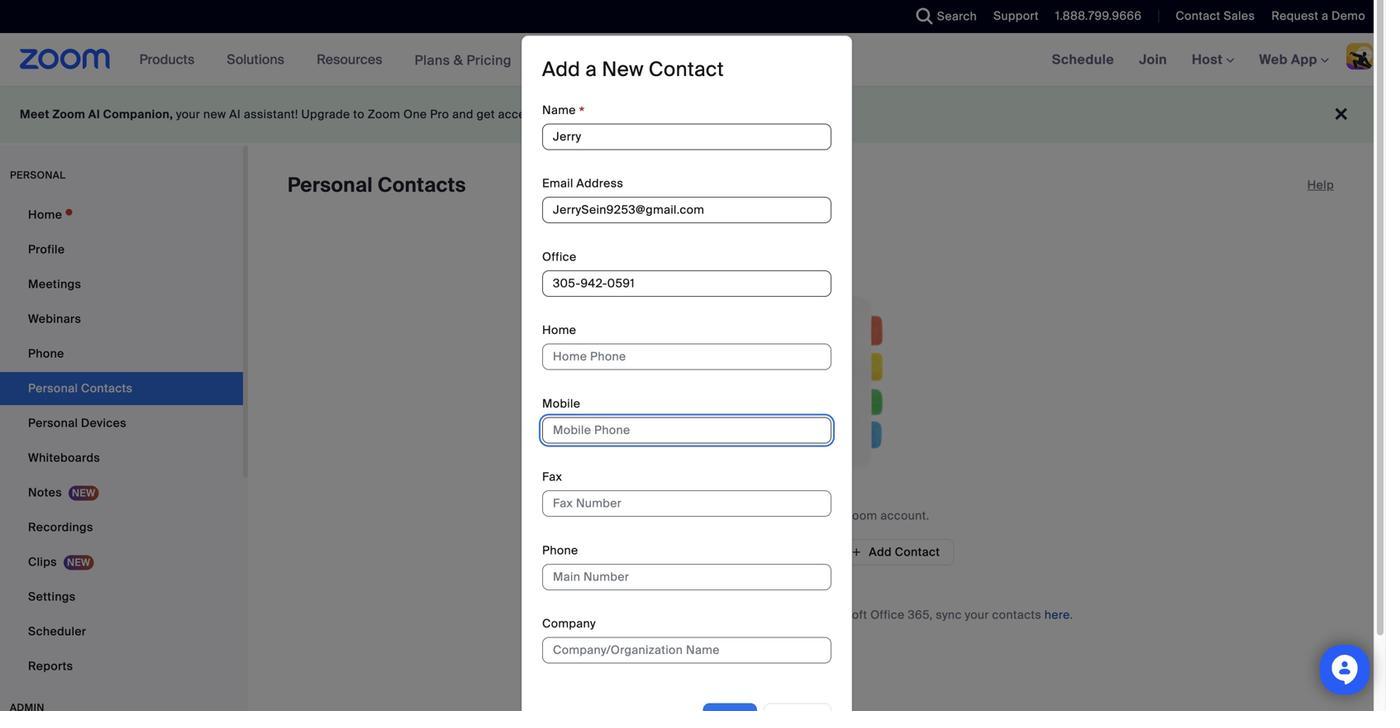 Task type: vqa. For each thing, say whether or not it's contained in the screenshot.
the Open chat icon
no



Task type: locate. For each thing, give the bounding box(es) containing it.
1 horizontal spatial your
[[818, 508, 842, 523]]

1.888.799.9666 button
[[1043, 0, 1147, 33], [1056, 8, 1142, 24]]

add image
[[851, 545, 863, 560]]

add inside button
[[869, 545, 892, 560]]

0 horizontal spatial ai
[[88, 107, 100, 122]]

Home text field
[[542, 344, 832, 370]]

3 ai from the left
[[556, 107, 568, 122]]

1 ai from the left
[[88, 107, 100, 122]]

0 horizontal spatial office
[[542, 249, 577, 265]]

google
[[570, 607, 612, 623]]

0 horizontal spatial add
[[542, 57, 581, 82]]

at
[[639, 107, 650, 122]]

meet
[[20, 107, 50, 122]]

0 vertical spatial your
[[176, 107, 200, 122]]

personal
[[10, 169, 66, 182]]

0 vertical spatial add
[[542, 57, 581, 82]]

office down email at top left
[[542, 249, 577, 265]]

sync
[[936, 607, 962, 623]]

1 horizontal spatial a
[[1322, 8, 1329, 24]]

add right the add "icon"
[[869, 545, 892, 560]]

365,
[[908, 607, 933, 623]]

to
[[353, 107, 365, 122], [542, 107, 553, 122], [803, 508, 815, 523]]

0 horizontal spatial phone
[[28, 346, 64, 361]]

1 horizontal spatial phone
[[542, 543, 579, 558]]

reports
[[28, 659, 73, 674]]

0 horizontal spatial contact
[[649, 57, 724, 82]]

1 vertical spatial your
[[818, 508, 842, 523]]

1 vertical spatial a
[[586, 57, 597, 82]]

1 horizontal spatial office
[[871, 607, 905, 623]]

address
[[577, 176, 624, 191]]

add inside dialog
[[542, 57, 581, 82]]

2 vertical spatial your
[[965, 607, 990, 623]]

0 vertical spatial and
[[453, 107, 474, 122]]

contacts left here link on the bottom
[[993, 607, 1042, 623]]

contact down 'account.'
[[895, 545, 940, 560]]

2 horizontal spatial to
[[803, 508, 815, 523]]

phone down "webinars"
[[28, 346, 64, 361]]

personal for personal devices
[[28, 416, 78, 431]]

plans & pricing
[[415, 51, 512, 69]]

1.888.799.9666 button up schedule
[[1043, 0, 1147, 33]]

0 vertical spatial home
[[28, 207, 62, 222]]

and right exchange,
[[790, 607, 811, 623]]

personal for personal contacts
[[288, 172, 373, 198]]

0 vertical spatial contact
[[1176, 8, 1221, 24]]

contacts
[[712, 508, 761, 523], [993, 607, 1042, 623]]

microsoft down the add "icon"
[[814, 607, 868, 623]]

a for add
[[586, 57, 597, 82]]

zoom right meet
[[52, 107, 85, 122]]

added
[[764, 508, 800, 523]]

personal devices
[[28, 416, 127, 431]]

office
[[542, 249, 577, 265], [871, 607, 905, 623]]

zoom logo image
[[20, 49, 110, 69]]

no
[[653, 107, 667, 122]]

fax
[[542, 469, 563, 485]]

0 horizontal spatial your
[[176, 107, 200, 122]]

1.888.799.9666 button up schedule link
[[1056, 8, 1142, 24]]

banner containing schedule
[[0, 33, 1387, 87]]

2 horizontal spatial ai
[[556, 107, 568, 122]]

1 horizontal spatial add
[[869, 545, 892, 560]]

1 vertical spatial contact
[[649, 57, 724, 82]]

request a demo link
[[1260, 0, 1387, 33], [1272, 8, 1366, 24]]

upgrade right cost.
[[760, 107, 810, 122]]

ai left companion,
[[88, 107, 100, 122]]

1 horizontal spatial personal
[[288, 172, 373, 198]]

support
[[994, 8, 1039, 24]]

1 vertical spatial personal
[[28, 416, 78, 431]]

meetings
[[28, 277, 81, 292]]

your
[[176, 107, 200, 122], [818, 508, 842, 523], [965, 607, 990, 623]]

scheduler
[[28, 624, 86, 639]]

demo
[[1332, 8, 1366, 24]]

0 horizontal spatial personal
[[28, 416, 78, 431]]

and inside meet zoom ai companion, footer
[[453, 107, 474, 122]]

1 horizontal spatial ai
[[229, 107, 241, 122]]

phone inside add a new contact dialog
[[542, 543, 579, 558]]

zoom up the add "icon"
[[845, 508, 878, 523]]

home inside add a new contact dialog
[[542, 323, 577, 338]]

phone up for
[[542, 543, 579, 558]]

1 vertical spatial office
[[871, 607, 905, 623]]

0 vertical spatial phone
[[28, 346, 64, 361]]

phone
[[28, 346, 64, 361], [542, 543, 579, 558]]

zoom
[[52, 107, 85, 122], [368, 107, 401, 122], [845, 508, 878, 523]]

a inside add a new contact dialog
[[586, 57, 597, 82]]

contact sales
[[1176, 8, 1256, 24]]

Fax text field
[[542, 491, 832, 517]]

1 horizontal spatial contacts
[[993, 607, 1042, 623]]

First and Last Name text field
[[542, 124, 832, 150]]

personal
[[288, 172, 373, 198], [28, 416, 78, 431]]

and left get
[[453, 107, 474, 122]]

one
[[404, 107, 427, 122]]

pricing
[[467, 51, 512, 69]]

Email Address text field
[[542, 197, 832, 223]]

your left 'new' on the top left
[[176, 107, 200, 122]]

ai
[[88, 107, 100, 122], [229, 107, 241, 122], [556, 107, 568, 122]]

contact left sales
[[1176, 8, 1221, 24]]

1 horizontal spatial to
[[542, 107, 553, 122]]

banner
[[0, 33, 1387, 87]]

Company text field
[[542, 637, 832, 664]]

office inside add a new contact dialog
[[542, 249, 577, 265]]

home up mobile
[[542, 323, 577, 338]]

contact
[[1176, 8, 1221, 24], [649, 57, 724, 82], [895, 545, 940, 560]]

2 ai from the left
[[229, 107, 241, 122]]

add for add contact
[[869, 545, 892, 560]]

.
[[1070, 607, 1074, 623]]

2 vertical spatial contact
[[895, 545, 940, 560]]

1 vertical spatial home
[[542, 323, 577, 338]]

1 horizontal spatial microsoft
[[814, 607, 868, 623]]

to right access
[[542, 107, 553, 122]]

0 vertical spatial a
[[1322, 8, 1329, 24]]

upgrade down product information 'navigation'
[[301, 107, 350, 122]]

ai right 'new' on the top left
[[229, 107, 241, 122]]

companion
[[571, 107, 636, 122]]

microsoft
[[671, 607, 725, 623], [814, 607, 868, 623]]

1 horizontal spatial and
[[790, 607, 811, 623]]

add contact
[[869, 545, 940, 560]]

0 horizontal spatial home
[[28, 207, 62, 222]]

contacts right 'no'
[[712, 508, 761, 523]]

ai left *
[[556, 107, 568, 122]]

contact sales link
[[1164, 0, 1260, 33], [1176, 8, 1256, 24]]

microsoft up company text box
[[671, 607, 725, 623]]

0 horizontal spatial and
[[453, 107, 474, 122]]

1 horizontal spatial contact
[[895, 545, 940, 560]]

no contacts added to your zoom account.
[[693, 508, 930, 523]]

0 horizontal spatial to
[[353, 107, 365, 122]]

personal contacts
[[288, 172, 466, 198]]

1 vertical spatial phone
[[542, 543, 579, 558]]

contact inside button
[[895, 545, 940, 560]]

1 vertical spatial and
[[790, 607, 811, 623]]

0 vertical spatial contacts
[[712, 508, 761, 523]]

your right sync
[[965, 607, 990, 623]]

2 upgrade from the left
[[760, 107, 810, 122]]

plans & pricing link
[[415, 51, 512, 69], [415, 51, 512, 69]]

webinars link
[[0, 303, 243, 336]]

your right added
[[818, 508, 842, 523]]

to left one
[[353, 107, 365, 122]]

sales
[[1224, 8, 1256, 24]]

contact inside dialog
[[649, 57, 724, 82]]

phone link
[[0, 337, 243, 370]]

additional
[[671, 107, 726, 122]]

add a new contact dialog
[[522, 36, 853, 711]]

1 horizontal spatial home
[[542, 323, 577, 338]]

1 horizontal spatial upgrade
[[760, 107, 810, 122]]

meet zoom ai companion, footer
[[0, 86, 1374, 143]]

contact up meet zoom ai companion, footer
[[649, 57, 724, 82]]

zoom left one
[[368, 107, 401, 122]]

new
[[602, 57, 644, 82]]

0 horizontal spatial a
[[586, 57, 597, 82]]

0 horizontal spatial microsoft
[[671, 607, 725, 623]]

home up profile
[[28, 207, 62, 222]]

mobile
[[542, 396, 581, 411]]

a
[[1322, 8, 1329, 24], [586, 57, 597, 82]]

support link
[[982, 0, 1043, 33], [994, 8, 1039, 24]]

0 horizontal spatial upgrade
[[301, 107, 350, 122]]

personal inside menu
[[28, 416, 78, 431]]

calendar,
[[615, 607, 668, 623]]

contact sales link up join
[[1164, 0, 1260, 33]]

and
[[453, 107, 474, 122], [790, 607, 811, 623]]

a left new
[[586, 57, 597, 82]]

0 vertical spatial personal
[[288, 172, 373, 198]]

0 vertical spatial office
[[542, 249, 577, 265]]

office left 365,
[[871, 607, 905, 623]]

profile link
[[0, 233, 243, 266]]

to right added
[[803, 508, 815, 523]]

1 vertical spatial add
[[869, 545, 892, 560]]

*
[[580, 103, 585, 122]]

reports link
[[0, 650, 243, 683]]

your inside meet zoom ai companion, footer
[[176, 107, 200, 122]]

today
[[813, 107, 846, 122]]

assistant!
[[244, 107, 298, 122]]

add up name
[[542, 57, 581, 82]]

2 horizontal spatial your
[[965, 607, 990, 623]]

a left the "demo"
[[1322, 8, 1329, 24]]



Task type: describe. For each thing, give the bounding box(es) containing it.
personal devices link
[[0, 407, 243, 440]]

name
[[542, 103, 576, 118]]

home inside personal menu menu
[[28, 207, 62, 222]]

request a demo
[[1272, 8, 1366, 24]]

recordings link
[[0, 511, 243, 544]]

Mobile text field
[[542, 417, 832, 444]]

meet zoom ai companion, your new ai assistant! upgrade to zoom one pro and get access to ai companion at no additional cost. upgrade today
[[20, 107, 846, 122]]

1 microsoft from the left
[[671, 607, 725, 623]]

devices
[[81, 416, 127, 431]]

1 vertical spatial contacts
[[993, 607, 1042, 623]]

Office Phone text field
[[542, 270, 832, 297]]

email address
[[542, 176, 624, 191]]

home link
[[0, 198, 243, 232]]

webinars
[[28, 311, 81, 327]]

meetings navigation
[[1040, 33, 1387, 87]]

scheduler link
[[0, 615, 243, 648]]

for
[[549, 607, 567, 623]]

request
[[1272, 8, 1319, 24]]

pro
[[430, 107, 449, 122]]

no
[[693, 508, 709, 523]]

company
[[542, 616, 596, 631]]

here
[[1045, 607, 1070, 623]]

join link
[[1127, 33, 1180, 86]]

0 horizontal spatial contacts
[[712, 508, 761, 523]]

recordings
[[28, 520, 93, 535]]

get
[[477, 107, 495, 122]]

1.888.799.9666
[[1056, 8, 1142, 24]]

&
[[454, 51, 463, 69]]

contacts
[[378, 172, 466, 198]]

2 microsoft from the left
[[814, 607, 868, 623]]

2 horizontal spatial zoom
[[845, 508, 878, 523]]

cost.
[[730, 107, 757, 122]]

here link
[[1045, 607, 1070, 623]]

name *
[[542, 103, 585, 122]]

schedule
[[1052, 51, 1115, 68]]

email
[[542, 176, 574, 191]]

meetings link
[[0, 268, 243, 301]]

plans
[[415, 51, 450, 69]]

account.
[[881, 508, 930, 523]]

add a new contact
[[542, 57, 724, 82]]

clips
[[28, 554, 57, 570]]

new
[[203, 107, 226, 122]]

product information navigation
[[127, 33, 524, 87]]

0 horizontal spatial zoom
[[52, 107, 85, 122]]

settings
[[28, 589, 76, 605]]

for google calendar, microsoft exchange, and microsoft office 365, sync your contacts here .
[[549, 607, 1074, 623]]

schedule link
[[1040, 33, 1127, 86]]

phone inside "link"
[[28, 346, 64, 361]]

whiteboards
[[28, 450, 100, 466]]

upgrade today link
[[760, 107, 846, 122]]

1 horizontal spatial zoom
[[368, 107, 401, 122]]

access
[[498, 107, 539, 122]]

1 upgrade from the left
[[301, 107, 350, 122]]

your for to
[[818, 508, 842, 523]]

contact sales link up meetings 'navigation'
[[1176, 8, 1256, 24]]

personal menu menu
[[0, 198, 243, 685]]

a for request
[[1322, 8, 1329, 24]]

join
[[1140, 51, 1168, 68]]

whiteboards link
[[0, 442, 243, 475]]

companion,
[[103, 107, 173, 122]]

help
[[1308, 177, 1335, 193]]

profile
[[28, 242, 65, 257]]

help link
[[1308, 172, 1335, 198]]

clips link
[[0, 546, 243, 579]]

your for companion,
[[176, 107, 200, 122]]

settings link
[[0, 581, 243, 614]]

Phone text field
[[542, 564, 832, 590]]

notes
[[28, 485, 62, 500]]

add for add a new contact
[[542, 57, 581, 82]]

notes link
[[0, 476, 243, 509]]

2 horizontal spatial contact
[[1176, 8, 1221, 24]]

add contact button
[[837, 539, 955, 566]]

exchange,
[[728, 607, 787, 623]]



